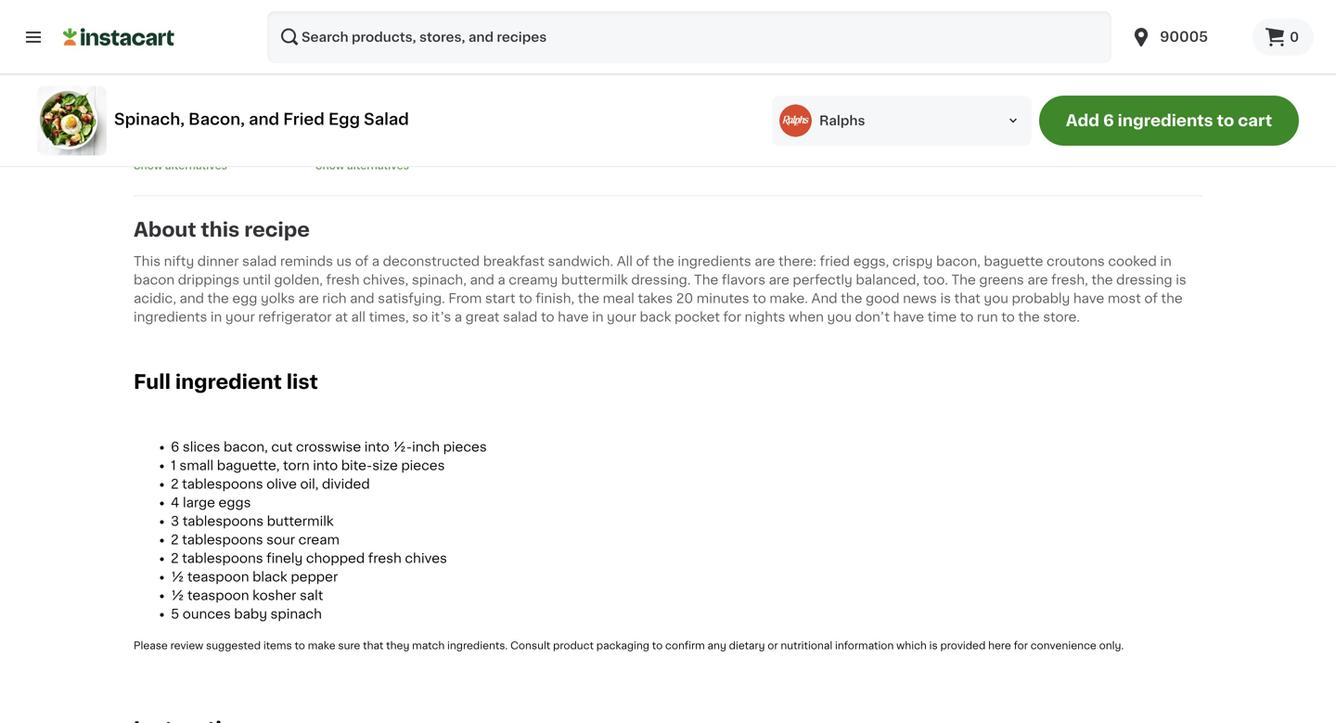 Task type: vqa. For each thing, say whether or not it's contained in the screenshot.
first Increment quantity image from the right
yes



Task type: locate. For each thing, give the bounding box(es) containing it.
2 horizontal spatial ingredients
[[1118, 113, 1214, 129]]

salt
[[629, 65, 654, 78], [300, 589, 323, 602]]

2 show alternatives from the left
[[316, 161, 409, 171]]

nifty
[[164, 255, 194, 268]]

1 horizontal spatial a
[[455, 311, 462, 324]]

0 vertical spatial olive
[[232, 65, 263, 78]]

bacon, inside 6 slices bacon, cut crosswise into ½-inch pieces 1 small baguette, torn into bite-size pieces 2 tablespoons olive oil, divided 4 large eggs 3 tablespoons buttermilk 2 tablespoons sour cream 2 tablespoons finely chopped fresh chives ½ teaspoon black pepper ½ teaspoon kosher salt 5 ounces baby spinach
[[224, 441, 268, 454]]

teaspoon inside ½ teaspoon black pepper kroger® pure ground black pepper
[[332, 65, 396, 78]]

3 product group from the left
[[497, 0, 657, 155]]

flavors
[[722, 274, 766, 287]]

items
[[263, 641, 292, 651]]

1 horizontal spatial bacon,
[[936, 255, 981, 268]]

product group containing 2 tablespoons olive oil, divided
[[134, 0, 293, 173]]

2 horizontal spatial in
[[1161, 255, 1172, 268]]

6 right add in the top of the page
[[1104, 113, 1114, 129]]

0 vertical spatial into
[[365, 441, 389, 454]]

into up size
[[365, 441, 389, 454]]

spinach
[[271, 608, 322, 621]]

decrement quantity image up spinach,
[[141, 25, 163, 47]]

2 alternatives from the left
[[347, 161, 409, 171]]

to down creamy
[[519, 292, 532, 305]]

tablespoons
[[145, 65, 228, 78], [182, 478, 263, 491], [183, 515, 264, 528], [182, 533, 263, 546], [182, 552, 263, 565]]

2 show from the left
[[316, 161, 345, 171]]

0 horizontal spatial buttermilk
[[267, 515, 334, 528]]

oil, up spinach, bacon, and fried egg salad
[[266, 65, 286, 78]]

decrement quantity image
[[141, 25, 163, 47], [505, 25, 527, 47]]

1 vertical spatial 6
[[171, 441, 179, 454]]

kroger® up the olive
[[134, 102, 185, 115]]

bacon, up baguette,
[[224, 441, 268, 454]]

0 horizontal spatial your
[[225, 311, 255, 324]]

show alternatives button down pepper
[[316, 158, 475, 173]]

consult
[[511, 641, 551, 651]]

the right and
[[841, 292, 863, 305]]

spinach, bacon, and fried egg salad
[[114, 111, 409, 127]]

None search field
[[267, 11, 1112, 63]]

increment quantity image up ground at the left top of the page
[[446, 25, 468, 47]]

2 horizontal spatial product group
[[497, 0, 657, 155]]

0 horizontal spatial decrement quantity image
[[141, 25, 163, 47]]

0 vertical spatial black
[[399, 65, 435, 78]]

have down 'fresh,'
[[1074, 292, 1105, 305]]

1 vertical spatial ingredients
[[678, 255, 752, 268]]

this
[[134, 255, 161, 268]]

baguette
[[984, 255, 1044, 268]]

olive up virgin
[[232, 65, 263, 78]]

1 horizontal spatial your
[[607, 311, 637, 324]]

2 show alternatives button from the left
[[316, 158, 475, 173]]

crosswise
[[296, 441, 361, 454]]

0 horizontal spatial that
[[363, 641, 384, 651]]

0 horizontal spatial show
[[134, 161, 163, 171]]

alternatives down oil
[[165, 161, 227, 171]]

ingredients down acidic,
[[134, 311, 207, 324]]

salad down start
[[503, 311, 538, 324]]

1 horizontal spatial show alternatives button
[[316, 158, 475, 173]]

alternatives down pepper
[[347, 161, 409, 171]]

show alternatives button
[[134, 158, 293, 173], [316, 158, 475, 173]]

black
[[316, 120, 351, 133]]

for right "here" on the right bottom of page
[[1014, 641, 1028, 651]]

pure
[[370, 102, 400, 115]]

2 tablespoons olive oil, divided kroger® extra virgin olive oil
[[134, 65, 286, 133]]

0 vertical spatial that
[[955, 292, 981, 305]]

a up start
[[498, 274, 506, 287]]

bacon,
[[936, 255, 981, 268], [224, 441, 268, 454]]

chives
[[405, 552, 447, 565]]

that inside this nifty dinner salad reminds us of a deconstructed breakfast sandwich. all of the ingredients are there: fried eggs, crispy bacon, baguette croutons cooked in bacon drippings until golden, fresh chives, spinach, and a creamy buttermilk dressing. the flavors are perfectly balanced, too. the greens are fresh, the dressing is acidic, and the egg yolks are rich and satisfying. from start to finish, the meal takes 20 minutes to make. and the good news is that you probably have most of the ingredients in your refrigerator at all times, so it's a great salad to have in your back pocket for nights when you don't have time to run to the store.
[[955, 292, 981, 305]]

show alternatives down oil
[[134, 161, 227, 171]]

in down meal
[[592, 311, 604, 324]]

5
[[171, 608, 179, 621]]

have down finish,
[[558, 311, 589, 324]]

pepper
[[316, 83, 364, 96], [291, 571, 338, 584]]

1 horizontal spatial buttermilk
[[561, 274, 628, 287]]

0 vertical spatial you
[[984, 292, 1009, 305]]

½ inside ½ teaspoon black pepper kroger® pure ground black pepper
[[316, 65, 329, 78]]

show alternatives for olive
[[134, 161, 227, 171]]

is up time at right
[[941, 292, 951, 305]]

6 inside button
[[1104, 113, 1114, 129]]

only.
[[1099, 641, 1124, 651]]

0 vertical spatial buttermilk
[[561, 274, 628, 287]]

teaspoon
[[332, 65, 396, 78], [514, 65, 578, 78], [187, 571, 249, 584], [187, 589, 249, 602]]

fried
[[283, 111, 325, 127]]

1 kroger® from the left
[[134, 102, 185, 115]]

1 horizontal spatial salad
[[503, 311, 538, 324]]

2 inside 2 tablespoons olive oil, divided kroger® extra virgin olive oil
[[134, 65, 142, 78]]

the up minutes
[[694, 274, 719, 287]]

to left cart
[[1217, 113, 1235, 129]]

olive inside 6 slices bacon, cut crosswise into ½-inch pieces 1 small baguette, torn into bite-size pieces 2 tablespoons olive oil, divided 4 large eggs 3 tablespoons buttermilk 2 tablespoons sour cream 2 tablespoons finely chopped fresh chives ½ teaspoon black pepper ½ teaspoon kosher salt 5 ounces baby spinach
[[267, 478, 297, 491]]

1 horizontal spatial show
[[316, 161, 345, 171]]

about
[[134, 220, 196, 240]]

fried
[[820, 255, 850, 268]]

to up nights
[[753, 292, 766, 305]]

buttermilk inside this nifty dinner salad reminds us of a deconstructed breakfast sandwich. all of the ingredients are there: fried eggs, crispy bacon, baguette croutons cooked in bacon drippings until golden, fresh chives, spinach, and a creamy buttermilk dressing. the flavors are perfectly balanced, too. the greens are fresh, the dressing is acidic, and the egg yolks are rich and satisfying. from start to finish, the meal takes 20 minutes to make. and the good news is that you probably have most of the ingredients in your refrigerator at all times, so it's a great salad to have in your back pocket for nights when you don't have time to run to the store.
[[561, 274, 628, 287]]

0 vertical spatial ingredients
[[1118, 113, 1214, 129]]

all
[[617, 255, 633, 268]]

1 vertical spatial salt
[[300, 589, 323, 602]]

oil,
[[266, 65, 286, 78], [300, 478, 319, 491]]

in up dressing
[[1161, 255, 1172, 268]]

0 vertical spatial divided
[[134, 83, 183, 96]]

a up chives,
[[372, 255, 380, 268]]

0 horizontal spatial product group
[[134, 0, 293, 173]]

black inside 6 slices bacon, cut crosswise into ½-inch pieces 1 small baguette, torn into bite-size pieces 2 tablespoons olive oil, divided 4 large eggs 3 tablespoons buttermilk 2 tablespoons sour cream 2 tablespoons finely chopped fresh chives ½ teaspoon black pepper ½ teaspoon kosher salt 5 ounces baby spinach
[[253, 571, 287, 584]]

1 vertical spatial black
[[253, 571, 287, 584]]

0 vertical spatial is
[[1176, 274, 1187, 287]]

tablespoons inside 2 tablespoons olive oil, divided kroger® extra virgin olive oil
[[145, 65, 228, 78]]

kosher inside 6 slices bacon, cut crosswise into ½-inch pieces 1 small baguette, torn into bite-size pieces 2 tablespoons olive oil, divided 4 large eggs 3 tablespoons buttermilk 2 tablespoons sour cream 2 tablespoons finely chopped fresh chives ½ teaspoon black pepper ½ teaspoon kosher salt 5 ounces baby spinach
[[253, 589, 296, 602]]

the
[[694, 274, 719, 287], [952, 274, 976, 287]]

0 horizontal spatial of
[[355, 255, 369, 268]]

1 left small
[[171, 459, 176, 472]]

1 the from the left
[[694, 274, 719, 287]]

kroger®
[[134, 102, 185, 115], [316, 102, 367, 115]]

acidic,
[[134, 292, 176, 305]]

4
[[171, 496, 180, 509]]

1 horizontal spatial fresh
[[368, 552, 402, 565]]

pepper down chopped
[[291, 571, 338, 584]]

ingredients up flavors
[[678, 255, 752, 268]]

you down greens
[[984, 292, 1009, 305]]

show down black
[[316, 161, 345, 171]]

1 horizontal spatial decrement quantity image
[[505, 25, 527, 47]]

provided
[[941, 641, 986, 651]]

0 horizontal spatial salt
[[300, 589, 323, 602]]

1 horizontal spatial show alternatives
[[316, 161, 409, 171]]

0 horizontal spatial salad
[[242, 255, 277, 268]]

0 vertical spatial salad
[[242, 255, 277, 268]]

product group
[[134, 0, 293, 173], [316, 0, 475, 173], [497, 0, 657, 155]]

0 horizontal spatial black
[[253, 571, 287, 584]]

1 vertical spatial fresh
[[368, 552, 402, 565]]

show down the olive
[[134, 161, 163, 171]]

a
[[372, 255, 380, 268], [498, 274, 506, 287], [455, 311, 462, 324]]

all
[[351, 311, 366, 324]]

or
[[768, 641, 778, 651]]

oil, inside 2 tablespoons olive oil, divided kroger® extra virgin olive oil
[[266, 65, 286, 78]]

cut
[[271, 441, 293, 454]]

2
[[134, 65, 142, 78], [171, 478, 179, 491], [171, 533, 179, 546], [171, 552, 179, 565]]

divided up spinach,
[[134, 83, 183, 96]]

here
[[989, 641, 1012, 651]]

0 horizontal spatial kosher
[[253, 589, 296, 602]]

1 show alternatives from the left
[[134, 161, 227, 171]]

there:
[[779, 255, 817, 268]]

pepper
[[355, 120, 402, 133]]

1 horizontal spatial that
[[955, 292, 981, 305]]

is right dressing
[[1176, 274, 1187, 287]]

0 horizontal spatial show alternatives button
[[134, 158, 293, 173]]

1 increment quantity image from the left
[[264, 25, 286, 47]]

0 horizontal spatial the
[[694, 274, 719, 287]]

bacon, up too.
[[936, 255, 981, 268]]

2 kroger® from the left
[[316, 102, 367, 115]]

kroger® up black
[[316, 102, 367, 115]]

0 vertical spatial salt
[[629, 65, 654, 78]]

kosher down 'search' field
[[581, 65, 626, 78]]

1 horizontal spatial 1
[[393, 29, 398, 42]]

show alternatives button for pepper
[[316, 158, 475, 173]]

6 inside 6 slices bacon, cut crosswise into ½-inch pieces 1 small baguette, torn into bite-size pieces 2 tablespoons olive oil, divided 4 large eggs 3 tablespoons buttermilk 2 tablespoons sour cream 2 tablespoons finely chopped fresh chives ½ teaspoon black pepper ½ teaspoon kosher salt 5 ounces baby spinach
[[171, 441, 179, 454]]

that up run at top right
[[955, 292, 981, 305]]

0 horizontal spatial have
[[558, 311, 589, 324]]

divided down bite-
[[322, 478, 370, 491]]

and up from
[[470, 274, 495, 287]]

0 vertical spatial fresh
[[326, 274, 360, 287]]

the
[[653, 255, 675, 268], [1092, 274, 1113, 287], [207, 292, 229, 305], [578, 292, 600, 305], [841, 292, 863, 305], [1161, 292, 1183, 305], [1019, 311, 1040, 324]]

black inside ½ teaspoon black pepper kroger® pure ground black pepper
[[399, 65, 435, 78]]

in down drippings
[[211, 311, 222, 324]]

1 vertical spatial 1
[[171, 459, 176, 472]]

1 product group from the left
[[134, 0, 293, 173]]

too.
[[923, 274, 948, 287]]

for down minutes
[[724, 311, 742, 324]]

that
[[955, 292, 981, 305], [363, 641, 384, 651]]

1 vertical spatial is
[[941, 292, 951, 305]]

black up ground at the left top of the page
[[399, 65, 435, 78]]

to right run at top right
[[1002, 311, 1015, 324]]

1 vertical spatial you
[[827, 311, 852, 324]]

1 vertical spatial buttermilk
[[267, 515, 334, 528]]

buttermilk inside 6 slices bacon, cut crosswise into ½-inch pieces 1 small baguette, torn into bite-size pieces 2 tablespoons olive oil, divided 4 large eggs 3 tablespoons buttermilk 2 tablespoons sour cream 2 tablespoons finely chopped fresh chives ½ teaspoon black pepper ½ teaspoon kosher salt 5 ounces baby spinach
[[267, 515, 334, 528]]

0 horizontal spatial ingredients
[[134, 311, 207, 324]]

greens
[[979, 274, 1024, 287]]

decrement quantity image up ½ teaspoon kosher salt
[[505, 25, 527, 47]]

salt down 'search' field
[[629, 65, 654, 78]]

1 horizontal spatial ingredients
[[678, 255, 752, 268]]

0 horizontal spatial 1
[[171, 459, 176, 472]]

1 horizontal spatial oil,
[[300, 478, 319, 491]]

1 vertical spatial oil,
[[300, 478, 319, 491]]

fresh left chives
[[368, 552, 402, 565]]

1 vertical spatial bacon,
[[224, 441, 268, 454]]

fresh inside 6 slices bacon, cut crosswise into ½-inch pieces 1 small baguette, torn into bite-size pieces 2 tablespoons olive oil, divided 4 large eggs 3 tablespoons buttermilk 2 tablespoons sour cream 2 tablespoons finely chopped fresh chives ½ teaspoon black pepper ½ teaspoon kosher salt 5 ounces baby spinach
[[368, 552, 402, 565]]

2 horizontal spatial of
[[1145, 292, 1158, 305]]

1 horizontal spatial black
[[399, 65, 435, 78]]

the right too.
[[952, 274, 976, 287]]

increment quantity image left decrement quantity image
[[264, 25, 286, 47]]

store.
[[1043, 311, 1080, 324]]

0 vertical spatial oil,
[[266, 65, 286, 78]]

1 right decrement quantity image
[[393, 29, 398, 42]]

black down finely
[[253, 571, 287, 584]]

1 vertical spatial kosher
[[253, 589, 296, 602]]

of down dressing
[[1145, 292, 1158, 305]]

0 vertical spatial 6
[[1104, 113, 1114, 129]]

6 left the slices
[[171, 441, 179, 454]]

make.
[[770, 292, 808, 305]]

0 horizontal spatial kroger®
[[134, 102, 185, 115]]

0 horizontal spatial fresh
[[326, 274, 360, 287]]

1 horizontal spatial salt
[[629, 65, 654, 78]]

buttermilk down the sandwich. on the top left of page
[[561, 274, 628, 287]]

6
[[1104, 113, 1114, 129], [171, 441, 179, 454]]

your down "egg"
[[225, 311, 255, 324]]

kosher inside the product group
[[581, 65, 626, 78]]

your down meal
[[607, 311, 637, 324]]

make
[[308, 641, 336, 651]]

fresh,
[[1052, 274, 1089, 287]]

are
[[755, 255, 775, 268], [769, 274, 790, 287], [1028, 274, 1048, 287], [298, 292, 319, 305]]

pepper inside 6 slices bacon, cut crosswise into ½-inch pieces 1 small baguette, torn into bite-size pieces 2 tablespoons olive oil, divided 4 large eggs 3 tablespoons buttermilk 2 tablespoons sour cream 2 tablespoons finely chopped fresh chives ½ teaspoon black pepper ½ teaspoon kosher salt 5 ounces baby spinach
[[291, 571, 338, 584]]

1 show from the left
[[134, 161, 163, 171]]

the down probably
[[1019, 311, 1040, 324]]

1 horizontal spatial is
[[941, 292, 951, 305]]

pieces down inch
[[401, 459, 445, 472]]

of right 'all'
[[636, 255, 650, 268]]

into down crosswise at the bottom left
[[313, 459, 338, 472]]

increment quantity image
[[264, 25, 286, 47], [446, 25, 468, 47]]

the left meal
[[578, 292, 600, 305]]

news
[[903, 292, 937, 305]]

0 horizontal spatial in
[[211, 311, 222, 324]]

are up probably
[[1028, 274, 1048, 287]]

1 vertical spatial into
[[313, 459, 338, 472]]

0 horizontal spatial 6
[[171, 441, 179, 454]]

you down and
[[827, 311, 852, 324]]

1 vertical spatial a
[[498, 274, 506, 287]]

review
[[170, 641, 203, 651]]

buttermilk up cream
[[267, 515, 334, 528]]

bacon,
[[189, 111, 245, 127]]

show for kroger® pure ground black pepper
[[316, 161, 345, 171]]

½ teaspoon black pepper kroger® pure ground black pepper
[[316, 65, 452, 133]]

1 horizontal spatial product group
[[316, 0, 475, 173]]

a right it's
[[455, 311, 462, 324]]

match
[[412, 641, 445, 651]]

1 vertical spatial pieces
[[401, 459, 445, 472]]

1 alternatives from the left
[[165, 161, 227, 171]]

0 horizontal spatial oil,
[[266, 65, 286, 78]]

2 horizontal spatial is
[[1176, 274, 1187, 287]]

divided inside 6 slices bacon, cut crosswise into ½-inch pieces 1 small baguette, torn into bite-size pieces 2 tablespoons olive oil, divided 4 large eggs 3 tablespoons buttermilk 2 tablespoons sour cream 2 tablespoons finely chopped fresh chives ½ teaspoon black pepper ½ teaspoon kosher salt 5 ounces baby spinach
[[322, 478, 370, 491]]

3
[[171, 515, 179, 528]]

of
[[355, 255, 369, 268], [636, 255, 650, 268], [1145, 292, 1158, 305]]

instacart logo image
[[63, 26, 174, 48]]

1 vertical spatial divided
[[322, 478, 370, 491]]

are down golden,
[[298, 292, 319, 305]]

show alternatives down pepper
[[316, 161, 409, 171]]

ingredients right add in the top of the page
[[1118, 113, 1214, 129]]

1 vertical spatial that
[[363, 641, 384, 651]]

salt inside 6 slices bacon, cut crosswise into ½-inch pieces 1 small baguette, torn into bite-size pieces 2 tablespoons olive oil, divided 4 large eggs 3 tablespoons buttermilk 2 tablespoons sour cream 2 tablespoons finely chopped fresh chives ½ teaspoon black pepper ½ teaspoon kosher salt 5 ounces baby spinach
[[300, 589, 323, 602]]

buttermilk
[[561, 274, 628, 287], [267, 515, 334, 528]]

for inside this nifty dinner salad reminds us of a deconstructed breakfast sandwich. all of the ingredients are there: fried eggs, crispy bacon, baguette croutons cooked in bacon drippings until golden, fresh chives, spinach, and a creamy buttermilk dressing. the flavors are perfectly balanced, too. the greens are fresh, the dressing is acidic, and the egg yolks are rich and satisfying. from start to finish, the meal takes 20 minutes to make. and the good news is that you probably have most of the ingredients in your refrigerator at all times, so it's a great salad to have in your back pocket for nights when you don't have time to run to the store.
[[724, 311, 742, 324]]

salt up spinach
[[300, 589, 323, 602]]

kosher up spinach
[[253, 589, 296, 602]]

fresh down us
[[326, 274, 360, 287]]

rich
[[322, 292, 347, 305]]

1 horizontal spatial alternatives
[[347, 161, 409, 171]]

0 vertical spatial a
[[372, 255, 380, 268]]

pepper up egg
[[316, 83, 364, 96]]

pepper inside ½ teaspoon black pepper kroger® pure ground black pepper
[[316, 83, 364, 96]]

into
[[365, 441, 389, 454], [313, 459, 338, 472]]

2 the from the left
[[952, 274, 976, 287]]

1 horizontal spatial the
[[952, 274, 976, 287]]

0 vertical spatial for
[[724, 311, 742, 324]]

black
[[399, 65, 435, 78], [253, 571, 287, 584]]

1 horizontal spatial increment quantity image
[[446, 25, 468, 47]]

0 vertical spatial pepper
[[316, 83, 364, 96]]

to down finish,
[[541, 311, 555, 324]]

0 vertical spatial 1
[[393, 29, 398, 42]]

of right us
[[355, 255, 369, 268]]

1 horizontal spatial for
[[1014, 641, 1028, 651]]

at
[[335, 311, 348, 324]]

pieces right inch
[[443, 441, 487, 454]]

0 horizontal spatial alternatives
[[165, 161, 227, 171]]

show alternatives button down bacon, at left
[[134, 158, 293, 173]]

packaging
[[597, 641, 650, 651]]

1 vertical spatial olive
[[267, 478, 297, 491]]

have down news
[[893, 311, 924, 324]]

ralphs image
[[780, 104, 812, 137]]

olive down torn
[[267, 478, 297, 491]]

that right sure
[[363, 641, 384, 651]]

1 horizontal spatial 6
[[1104, 113, 1114, 129]]

1 show alternatives button from the left
[[134, 158, 293, 173]]

are up make.
[[769, 274, 790, 287]]

oil, down torn
[[300, 478, 319, 491]]

cart
[[1238, 113, 1273, 129]]

2 product group from the left
[[316, 0, 475, 173]]

0 horizontal spatial olive
[[232, 65, 263, 78]]

for
[[724, 311, 742, 324], [1014, 641, 1028, 651]]

sandwich.
[[548, 255, 614, 268]]

nights
[[745, 311, 786, 324]]

fresh inside this nifty dinner salad reminds us of a deconstructed breakfast sandwich. all of the ingredients are there: fried eggs, crispy bacon, baguette croutons cooked in bacon drippings until golden, fresh chives, spinach, and a creamy buttermilk dressing. the flavors are perfectly balanced, too. the greens are fresh, the dressing is acidic, and the egg yolks are rich and satisfying. from start to finish, the meal takes 20 minutes to make. and the good news is that you probably have most of the ingredients in your refrigerator at all times, so it's a great salad to have in your back pocket for nights when you don't have time to run to the store.
[[326, 274, 360, 287]]

1 horizontal spatial you
[[984, 292, 1009, 305]]

you
[[984, 292, 1009, 305], [827, 311, 852, 324]]

salad up the 'until'
[[242, 255, 277, 268]]

2 vertical spatial is
[[930, 641, 938, 651]]

1 horizontal spatial divided
[[322, 478, 370, 491]]

0 horizontal spatial you
[[827, 311, 852, 324]]

is right which
[[930, 641, 938, 651]]

1 horizontal spatial olive
[[267, 478, 297, 491]]

0 vertical spatial bacon,
[[936, 255, 981, 268]]

0 vertical spatial kosher
[[581, 65, 626, 78]]



Task type: describe. For each thing, give the bounding box(es) containing it.
show for kroger® extra virgin olive oil
[[134, 161, 163, 171]]

to left 'make'
[[295, 641, 305, 651]]

minutes
[[697, 292, 750, 305]]

olive inside 2 tablespoons olive oil, divided kroger® extra virgin olive oil
[[232, 65, 263, 78]]

1 inside the product group
[[393, 29, 398, 42]]

salad
[[364, 111, 409, 127]]

kroger® inside ½ teaspoon black pepper kroger® pure ground black pepper
[[316, 102, 367, 115]]

0
[[1290, 31, 1299, 44]]

0 horizontal spatial a
[[372, 255, 380, 268]]

2 decrement quantity image from the left
[[505, 25, 527, 47]]

the down drippings
[[207, 292, 229, 305]]

they
[[386, 641, 410, 651]]

2 vertical spatial a
[[455, 311, 462, 324]]

0 horizontal spatial is
[[930, 641, 938, 651]]

creamy
[[509, 274, 558, 287]]

convenience
[[1031, 641, 1097, 651]]

ralphs
[[820, 114, 865, 127]]

sure
[[338, 641, 360, 651]]

the up dressing.
[[653, 255, 675, 268]]

1 horizontal spatial have
[[893, 311, 924, 324]]

it's
[[431, 311, 451, 324]]

0 vertical spatial pieces
[[443, 441, 487, 454]]

1 vertical spatial for
[[1014, 641, 1028, 651]]

add 6 ingredients to cart
[[1066, 113, 1273, 129]]

any
[[708, 641, 727, 651]]

golden,
[[274, 274, 323, 287]]

confirm
[[666, 641, 705, 651]]

refrigerator
[[258, 311, 332, 324]]

drippings
[[178, 274, 240, 287]]

probably
[[1012, 292, 1070, 305]]

divided inside 2 tablespoons olive oil, divided kroger® extra virgin olive oil
[[134, 83, 183, 96]]

cooked
[[1108, 255, 1157, 268]]

salt inside the product group
[[629, 65, 654, 78]]

large
[[183, 496, 215, 509]]

add 6 ingredients to cart button
[[1040, 96, 1299, 146]]

ingredients inside button
[[1118, 113, 1214, 129]]

takes
[[638, 292, 673, 305]]

us
[[337, 255, 352, 268]]

1 horizontal spatial of
[[636, 255, 650, 268]]

ground
[[404, 102, 452, 115]]

balanced,
[[856, 274, 920, 287]]

great
[[466, 311, 500, 324]]

dietary
[[729, 641, 765, 651]]

to inside button
[[1217, 113, 1235, 129]]

90005
[[1160, 30, 1209, 44]]

alternatives for olive
[[165, 161, 227, 171]]

ralphs button
[[772, 96, 1032, 146]]

show alternatives button for olive
[[134, 158, 293, 173]]

meal
[[603, 292, 635, 305]]

product group containing ½ teaspoon kosher salt
[[497, 0, 657, 155]]

and up all
[[350, 292, 375, 305]]

reminds
[[280, 255, 333, 268]]

spinach,
[[412, 274, 467, 287]]

2 horizontal spatial have
[[1074, 292, 1105, 305]]

1 inside 6 slices bacon, cut crosswise into ½-inch pieces 1 small baguette, torn into bite-size pieces 2 tablespoons olive oil, divided 4 large eggs 3 tablespoons buttermilk 2 tablespoons sour cream 2 tablespoons finely chopped fresh chives ½ teaspoon black pepper ½ teaspoon kosher salt 5 ounces baby spinach
[[171, 459, 176, 472]]

Search field
[[267, 11, 1112, 63]]

the up most
[[1092, 274, 1113, 287]]

1 decrement quantity image from the left
[[141, 25, 163, 47]]

oil
[[170, 120, 188, 133]]

finish,
[[536, 292, 575, 305]]

product group containing 1
[[316, 0, 475, 173]]

alternatives for pepper
[[347, 161, 409, 171]]

list
[[287, 372, 318, 392]]

ounces
[[183, 608, 231, 621]]

½ teaspoon kosher salt
[[497, 65, 654, 78]]

20
[[676, 292, 693, 305]]

1 horizontal spatial in
[[592, 311, 604, 324]]

and down drippings
[[180, 292, 204, 305]]

time
[[928, 311, 957, 324]]

dressing
[[1117, 274, 1173, 287]]

most
[[1108, 292, 1141, 305]]

information
[[835, 641, 894, 651]]

0 button
[[1253, 19, 1314, 56]]

and left fried in the top left of the page
[[249, 111, 279, 127]]

full
[[134, 372, 171, 392]]

0 horizontal spatial into
[[313, 459, 338, 472]]

baby
[[234, 608, 267, 621]]

are up flavors
[[755, 255, 775, 268]]

crispy
[[893, 255, 933, 268]]

so
[[412, 311, 428, 324]]

6 slices bacon, cut crosswise into ½-inch pieces 1 small baguette, torn into bite-size pieces 2 tablespoons olive oil, divided 4 large eggs 3 tablespoons buttermilk 2 tablespoons sour cream 2 tablespoons finely chopped fresh chives ½ teaspoon black pepper ½ teaspoon kosher salt 5 ounces baby spinach
[[171, 441, 487, 621]]

pocket
[[675, 311, 720, 324]]

2 horizontal spatial a
[[498, 274, 506, 287]]

1 your from the left
[[225, 311, 255, 324]]

show alternatives for pepper
[[316, 161, 409, 171]]

small
[[179, 459, 214, 472]]

½-
[[393, 441, 412, 454]]

2 your from the left
[[607, 311, 637, 324]]

extra
[[189, 102, 222, 115]]

about this recipe
[[134, 220, 310, 240]]

full ingredient list
[[134, 372, 318, 392]]

2 90005 button from the left
[[1131, 11, 1242, 63]]

good
[[866, 292, 900, 305]]

back
[[640, 311, 671, 324]]

when
[[789, 311, 824, 324]]

olive
[[134, 120, 167, 133]]

finely
[[267, 552, 303, 565]]

kroger® inside 2 tablespoons olive oil, divided kroger® extra virgin olive oil
[[134, 102, 185, 115]]

start
[[485, 292, 516, 305]]

yolks
[[261, 292, 295, 305]]

croutons
[[1047, 255, 1105, 268]]

satisfying.
[[378, 292, 445, 305]]

to left confirm
[[652, 641, 663, 651]]

decrement quantity image
[[323, 25, 345, 47]]

until
[[243, 274, 271, 287]]

run
[[977, 311, 998, 324]]

recipe
[[244, 220, 310, 240]]

the down dressing
[[1161, 292, 1183, 305]]

2 increment quantity image from the left
[[446, 25, 468, 47]]

perfectly
[[793, 274, 853, 287]]

virgin
[[225, 102, 262, 115]]

which
[[897, 641, 927, 651]]

product
[[553, 641, 594, 651]]

suggested
[[206, 641, 261, 651]]

eggs,
[[854, 255, 889, 268]]

baguette,
[[217, 459, 280, 472]]

1 90005 button from the left
[[1119, 11, 1253, 63]]

spinach,
[[114, 111, 185, 127]]

bacon, inside this nifty dinner salad reminds us of a deconstructed breakfast sandwich. all of the ingredients are there: fried eggs, crispy bacon, baguette croutons cooked in bacon drippings until golden, fresh chives, spinach, and a creamy buttermilk dressing. the flavors are perfectly balanced, too. the greens are fresh, the dressing is acidic, and the egg yolks are rich and satisfying. from start to finish, the meal takes 20 minutes to make. and the good news is that you probably have most of the ingredients in your refrigerator at all times, so it's a great salad to have in your back pocket for nights when you don't have time to run to the store.
[[936, 255, 981, 268]]

dressing.
[[631, 274, 691, 287]]

to left run at top right
[[960, 311, 974, 324]]

breakfast
[[483, 255, 545, 268]]

size
[[372, 459, 398, 472]]

please
[[134, 641, 168, 651]]

oil, inside 6 slices bacon, cut crosswise into ½-inch pieces 1 small baguette, torn into bite-size pieces 2 tablespoons olive oil, divided 4 large eggs 3 tablespoons buttermilk 2 tablespoons sour cream 2 tablespoons finely chopped fresh chives ½ teaspoon black pepper ½ teaspoon kosher salt 5 ounces baby spinach
[[300, 478, 319, 491]]

don't
[[855, 311, 890, 324]]

cream
[[299, 533, 340, 546]]

2 vertical spatial ingredients
[[134, 311, 207, 324]]



